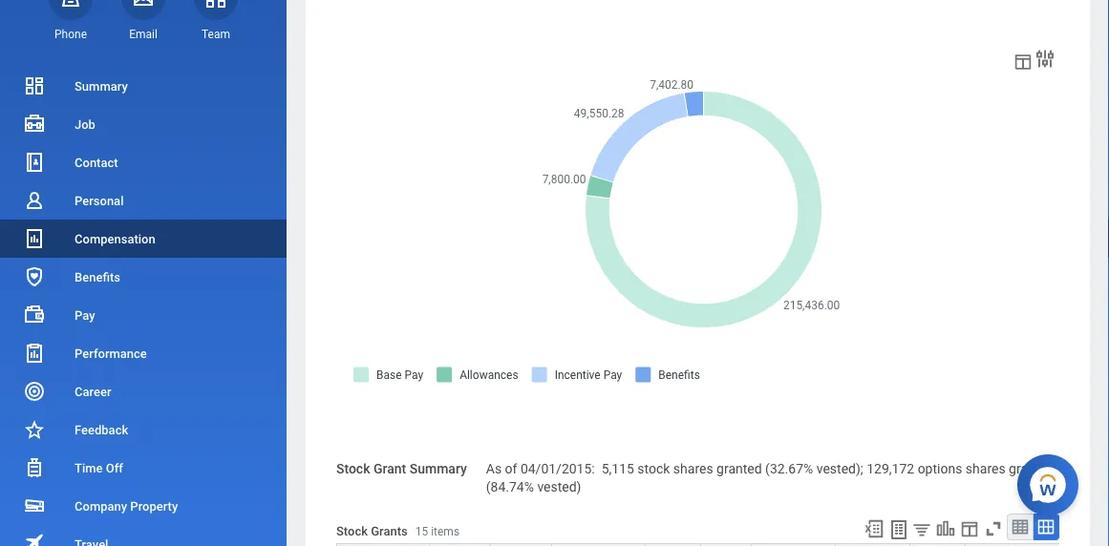 Task type: describe. For each thing, give the bounding box(es) containing it.
4 column header from the left
[[552, 544, 646, 547]]

summary inside list
[[75, 79, 128, 93]]

off
[[106, 461, 123, 475]]

email logan mcneil element
[[121, 27, 165, 42]]

vested);
[[817, 461, 864, 477]]

stock for stock grants 15 items
[[336, 524, 368, 538]]

04/01/2015:
[[521, 461, 595, 477]]

contact image
[[23, 151, 46, 174]]

15
[[415, 525, 428, 538]]

1 granted from the left
[[717, 461, 762, 477]]

job
[[75, 117, 96, 131]]

phone logan mcneil element
[[49, 27, 93, 42]]

performance link
[[0, 334, 287, 373]]

time off
[[75, 461, 123, 475]]

(32.67%
[[766, 461, 814, 477]]

phone
[[54, 28, 87, 41]]

as of 04/01/2015:  5,115 stock shares granted (32.67% vested); 129,172 options shares granted (84.74% vested)
[[486, 461, 1058, 495]]

stock for stock grant summary
[[336, 461, 370, 477]]

export to excel image
[[864, 519, 885, 540]]

stock grants 15 items
[[336, 524, 460, 538]]

company
[[75, 499, 127, 514]]

phone image
[[57, 0, 84, 9]]

7 column header from the left
[[752, 544, 836, 547]]

summary image
[[23, 75, 46, 97]]

performance image
[[23, 342, 46, 365]]

grants
[[371, 524, 408, 538]]

9 column header from the left
[[911, 544, 966, 547]]

mail image
[[132, 0, 155, 9]]

table image
[[1011, 518, 1030, 537]]

career image
[[23, 380, 46, 403]]

company property image
[[23, 495, 46, 518]]

personal
[[75, 194, 124, 208]]

as
[[486, 461, 502, 477]]

personal link
[[0, 182, 287, 220]]

compensation
[[75, 232, 156, 246]]

fullscreen image
[[983, 519, 1004, 540]]

expand table image
[[1037, 518, 1056, 537]]

job image
[[23, 113, 46, 136]]

time off image
[[23, 457, 46, 480]]

phone button
[[49, 0, 93, 42]]

1 shares from the left
[[674, 461, 714, 477]]

options
[[918, 461, 963, 477]]

5 column header from the left
[[646, 544, 701, 547]]

property
[[130, 499, 178, 514]]

performance
[[75, 346, 147, 361]]

feedback
[[75, 423, 128, 437]]



Task type: vqa. For each thing, say whether or not it's contained in the screenshot.
the right chevron down icon
no



Task type: locate. For each thing, give the bounding box(es) containing it.
0 vertical spatial stock
[[336, 461, 370, 477]]

shares right options
[[966, 461, 1006, 477]]

personal image
[[23, 189, 46, 212]]

time off link
[[0, 449, 287, 487]]

list
[[0, 67, 287, 547]]

summary
[[75, 79, 128, 93], [410, 461, 467, 477]]

benefits link
[[0, 258, 287, 296]]

of
[[505, 461, 517, 477]]

1 horizontal spatial summary
[[410, 461, 467, 477]]

stock
[[336, 461, 370, 477], [336, 524, 368, 538]]

shares
[[674, 461, 714, 477], [966, 461, 1006, 477]]

feedback image
[[23, 419, 46, 442]]

benefits
[[75, 270, 120, 284]]

view team image
[[205, 0, 227, 9]]

job link
[[0, 105, 287, 143]]

granted
[[717, 461, 762, 477], [1009, 461, 1055, 477]]

contact
[[75, 155, 118, 170]]

2 shares from the left
[[966, 461, 1006, 477]]

summary link
[[0, 67, 287, 105]]

contact link
[[0, 143, 287, 182]]

select to filter grid data image
[[912, 520, 933, 540]]

1 horizontal spatial shares
[[966, 461, 1006, 477]]

team logan mcneil element
[[194, 27, 238, 42]]

(84.74%
[[486, 479, 534, 495]]

5,115
[[602, 461, 634, 477]]

toolbar
[[855, 514, 1060, 544]]

2 stock from the top
[[336, 524, 368, 538]]

1 vertical spatial summary
[[410, 461, 467, 477]]

stock left the grant
[[336, 461, 370, 477]]

company property
[[75, 499, 178, 514]]

team
[[202, 28, 230, 41]]

pay
[[75, 308, 95, 323]]

6 column header from the left
[[701, 544, 752, 547]]

3 column header from the left
[[491, 544, 552, 547]]

1 stock from the top
[[336, 461, 370, 477]]

click to view/edit grid preferences image
[[959, 519, 980, 540]]

granted left (32.67%
[[717, 461, 762, 477]]

grant
[[374, 461, 406, 477]]

email
[[129, 28, 158, 41]]

stock grant summary element
[[486, 450, 1058, 496]]

list containing summary
[[0, 67, 287, 547]]

career link
[[0, 373, 287, 411]]

company property link
[[0, 487, 287, 526]]

column header
[[336, 544, 430, 547], [430, 544, 491, 547], [491, 544, 552, 547], [552, 544, 646, 547], [646, 544, 701, 547], [701, 544, 752, 547], [752, 544, 836, 547], [836, 544, 911, 547], [911, 544, 966, 547], [966, 544, 1110, 547]]

granted up "table" image
[[1009, 461, 1055, 477]]

0 horizontal spatial shares
[[674, 461, 714, 477]]

summary up job
[[75, 79, 128, 93]]

feedback link
[[0, 411, 287, 449]]

expand/collapse chart image
[[936, 519, 957, 540]]

email button
[[121, 0, 165, 42]]

pay image
[[23, 304, 46, 327]]

career
[[75, 385, 111, 399]]

compensation link
[[0, 220, 287, 258]]

1 column header from the left
[[336, 544, 430, 547]]

compensation image
[[23, 227, 46, 250]]

configure and view chart data image
[[1034, 47, 1057, 70], [1013, 51, 1034, 72]]

0 vertical spatial summary
[[75, 79, 128, 93]]

export to worksheets image
[[888, 519, 911, 542]]

1 vertical spatial stock
[[336, 524, 368, 538]]

navigation pane region
[[0, 0, 287, 547]]

2 column header from the left
[[430, 544, 491, 547]]

stock left grants
[[336, 524, 368, 538]]

items
[[431, 525, 460, 538]]

129,172
[[867, 461, 915, 477]]

stock
[[638, 461, 670, 477]]

2 granted from the left
[[1009, 461, 1055, 477]]

time
[[75, 461, 103, 475]]

0 horizontal spatial granted
[[717, 461, 762, 477]]

1 horizontal spatial granted
[[1009, 461, 1055, 477]]

shares right stock
[[674, 461, 714, 477]]

vested)
[[537, 479, 582, 495]]

benefits image
[[23, 266, 46, 289]]

summary right the grant
[[410, 461, 467, 477]]

pay link
[[0, 296, 287, 334]]

row
[[336, 544, 1110, 547]]

8 column header from the left
[[836, 544, 911, 547]]

10 column header from the left
[[966, 544, 1110, 547]]

team link
[[194, 0, 238, 42]]

0 horizontal spatial summary
[[75, 79, 128, 93]]

travel image
[[23, 532, 46, 547]]

stock grant summary
[[336, 461, 467, 477]]



